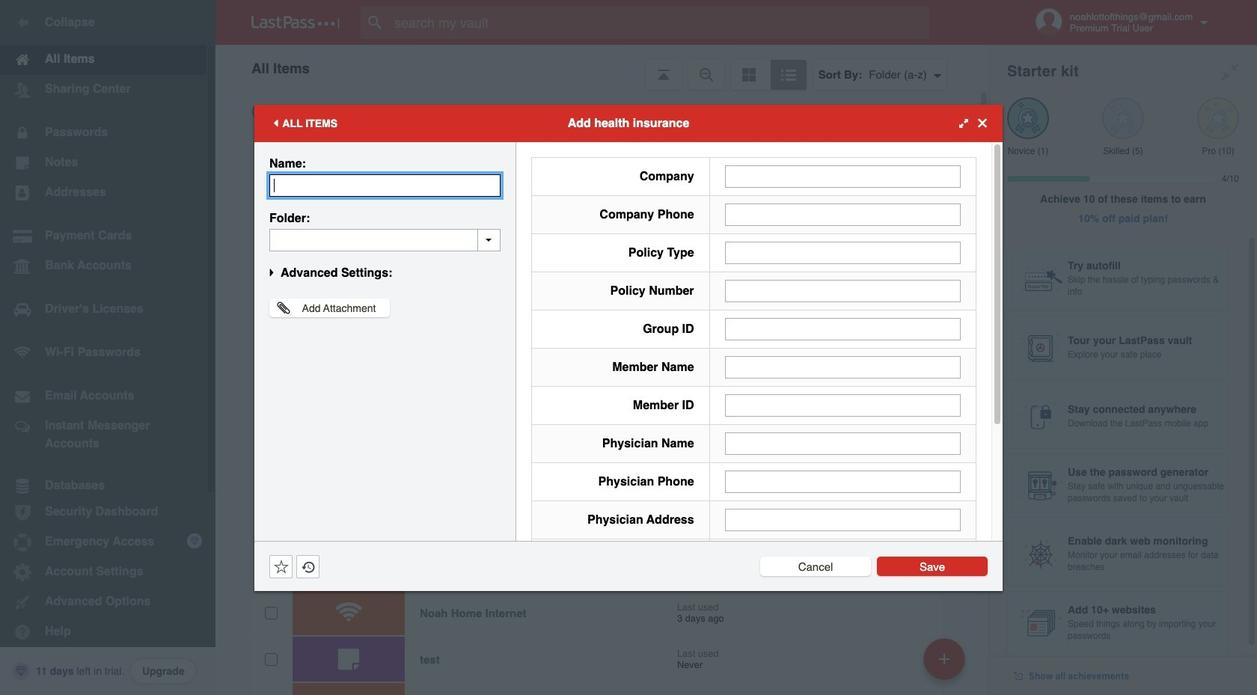 Task type: describe. For each thing, give the bounding box(es) containing it.
search my vault text field
[[361, 6, 958, 39]]

new item image
[[939, 654, 950, 664]]



Task type: locate. For each thing, give the bounding box(es) containing it.
None text field
[[725, 203, 961, 226], [269, 229, 501, 251], [725, 241, 961, 264], [725, 279, 961, 302], [725, 432, 961, 455], [725, 203, 961, 226], [269, 229, 501, 251], [725, 241, 961, 264], [725, 279, 961, 302], [725, 432, 961, 455]]

dialog
[[254, 104, 1003, 686]]

new item navigation
[[918, 634, 974, 695]]

Search search field
[[361, 6, 958, 39]]

None text field
[[725, 165, 961, 187], [269, 174, 501, 196], [725, 318, 961, 340], [725, 356, 961, 378], [725, 394, 961, 416], [725, 470, 961, 493], [725, 508, 961, 531], [725, 165, 961, 187], [269, 174, 501, 196], [725, 318, 961, 340], [725, 356, 961, 378], [725, 394, 961, 416], [725, 470, 961, 493], [725, 508, 961, 531]]

main navigation navigation
[[0, 0, 215, 695]]

lastpass image
[[251, 16, 340, 29]]

vault options navigation
[[215, 45, 989, 90]]



